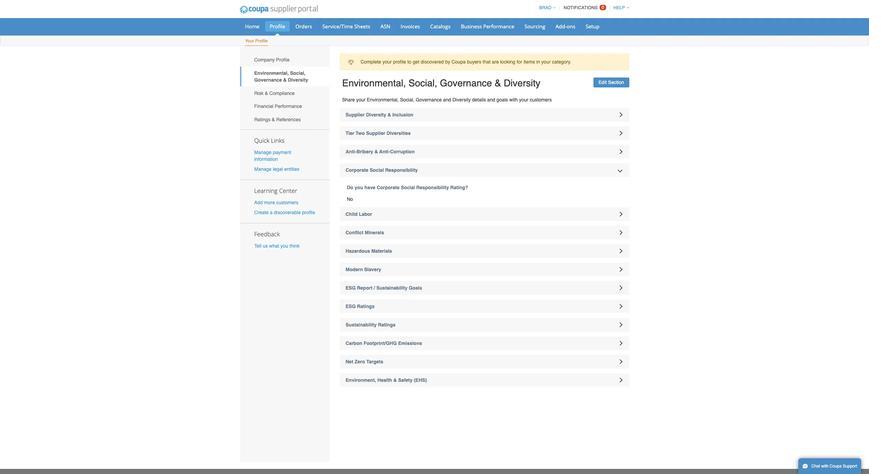 Task type: vqa. For each thing, say whether or not it's contained in the screenshot.
third SMS from the bottom
no



Task type: describe. For each thing, give the bounding box(es) containing it.
support
[[843, 464, 858, 469]]

edit
[[599, 80, 607, 85]]

2 and from the left
[[488, 97, 496, 103]]

supplier diversity & inclusion
[[346, 112, 414, 118]]

1 anti- from the left
[[346, 149, 357, 154]]

carbon footprint/ghg emissions button
[[340, 337, 630, 350]]

anti-bribery & anti-corruption button
[[340, 145, 630, 159]]

0 vertical spatial with
[[510, 97, 518, 103]]

sourcing
[[525, 23, 546, 30]]

company profile link
[[240, 53, 330, 67]]

& inside 'link'
[[283, 77, 287, 83]]

targets
[[367, 359, 383, 365]]

information
[[254, 156, 278, 162]]

legal
[[273, 166, 283, 172]]

diversity left details
[[453, 97, 471, 103]]

& right "bribery"
[[375, 149, 378, 154]]

responsibility inside corporate social responsibility dropdown button
[[385, 167, 418, 173]]

child labor button
[[340, 207, 630, 221]]

child labor heading
[[340, 207, 630, 221]]

your profile link
[[245, 37, 268, 46]]

performance for financial performance
[[275, 104, 302, 109]]

2 vertical spatial social,
[[400, 97, 415, 103]]

profile for company profile
[[276, 57, 290, 63]]

anti-bribery & anti-corruption heading
[[340, 145, 630, 159]]

0 vertical spatial customers
[[530, 97, 552, 103]]

rating?
[[451, 185, 468, 190]]

social inside dropdown button
[[370, 167, 384, 173]]

center
[[279, 187, 297, 195]]

conflict
[[346, 230, 364, 235]]

a
[[270, 210, 273, 215]]

0 vertical spatial ratings
[[254, 117, 271, 122]]

ons
[[567, 23, 576, 30]]

asn
[[381, 23, 391, 30]]

have
[[365, 185, 376, 190]]

sustainability ratings heading
[[340, 318, 630, 332]]

0 vertical spatial profile
[[270, 23, 285, 30]]

service/time sheets link
[[318, 21, 375, 31]]

anti-bribery & anti-corruption
[[346, 149, 415, 154]]

edit section
[[599, 80, 624, 85]]

for
[[517, 59, 523, 65]]

complete your profile to get discovered by coupa buyers that are looking for items in your category. alert
[[340, 53, 630, 71]]

your profile
[[245, 38, 268, 43]]

/
[[374, 285, 375, 291]]

share your environmental, social, governance and diversity details and goals with your customers
[[342, 97, 552, 103]]

net zero targets
[[346, 359, 383, 365]]

add
[[254, 200, 263, 205]]

sustainability inside dropdown button
[[346, 322, 377, 328]]

corporate social responsibility button
[[340, 163, 630, 177]]

asn link
[[376, 21, 395, 31]]

navigation containing notifications 0
[[536, 1, 630, 14]]

modern slavery heading
[[340, 263, 630, 276]]

financial
[[254, 104, 274, 109]]

profile inside complete your profile to get discovered by coupa buyers that are looking for items in your category. alert
[[393, 59, 406, 65]]

coupa inside alert
[[452, 59, 466, 65]]

your right in at the right
[[542, 59, 551, 65]]

in
[[537, 59, 540, 65]]

bribery
[[357, 149, 373, 154]]

& inside heading
[[394, 378, 397, 383]]

do
[[347, 185, 354, 190]]

discoverable
[[274, 210, 301, 215]]

esg ratings heading
[[340, 300, 630, 313]]

payment
[[273, 150, 291, 155]]

manage payment information link
[[254, 150, 291, 162]]

1 vertical spatial corporate
[[377, 185, 400, 190]]

esg report / sustainability goals
[[346, 285, 422, 291]]

0 horizontal spatial profile
[[302, 210, 315, 215]]

company
[[254, 57, 275, 63]]

modern
[[346, 267, 363, 272]]

to
[[408, 59, 412, 65]]

environment, health & safety (ehs) button
[[340, 373, 630, 387]]

feedback
[[254, 230, 280, 238]]

1 vertical spatial responsibility
[[417, 185, 449, 190]]

hazardous
[[346, 248, 370, 254]]

report
[[357, 285, 373, 291]]

coupa inside button
[[830, 464, 842, 469]]

conflict minerals heading
[[340, 226, 630, 240]]

orders link
[[291, 21, 317, 31]]

diversity down for
[[504, 78, 541, 89]]

hazardous materials button
[[340, 244, 630, 258]]

get
[[413, 59, 420, 65]]

risk & compliance link
[[240, 87, 330, 100]]

entities
[[284, 166, 300, 172]]

tier two supplier diversities heading
[[340, 126, 630, 140]]

esg for esg report / sustainability goals
[[346, 285, 356, 291]]

no
[[347, 196, 353, 202]]

setup link
[[582, 21, 604, 31]]

tell
[[254, 243, 262, 249]]

diversity inside supplier diversity & inclusion dropdown button
[[366, 112, 386, 118]]

what
[[269, 243, 279, 249]]

manage payment information
[[254, 150, 291, 162]]

share
[[342, 97, 355, 103]]

conflict minerals
[[346, 230, 384, 235]]

buyers
[[467, 59, 482, 65]]

risk
[[254, 90, 264, 96]]

sustainability ratings button
[[340, 318, 630, 332]]

add more customers
[[254, 200, 299, 205]]

corporate inside dropdown button
[[346, 167, 369, 173]]

health
[[378, 378, 392, 383]]

profile for your profile
[[255, 38, 268, 43]]

edit section link
[[594, 78, 630, 87]]

0 vertical spatial you
[[355, 185, 363, 190]]

category.
[[552, 59, 572, 65]]

0 horizontal spatial customers
[[276, 200, 299, 205]]

& right the risk at the left top of the page
[[265, 90, 268, 96]]

service/time sheets
[[323, 23, 370, 30]]

esg report / sustainability goals button
[[340, 281, 630, 295]]

that
[[483, 59, 491, 65]]

diversities
[[387, 131, 411, 136]]

sourcing link
[[520, 21, 550, 31]]

quick links
[[254, 136, 285, 144]]

manage for manage payment information
[[254, 150, 272, 155]]

invoices link
[[396, 21, 425, 31]]

supplier diversity & inclusion heading
[[340, 108, 630, 122]]

help
[[614, 5, 625, 10]]

your right goals at right
[[519, 97, 529, 103]]

corruption
[[390, 149, 415, 154]]



Task type: locate. For each thing, give the bounding box(es) containing it.
environmental, social, governance & diversity up compliance
[[254, 70, 308, 83]]

anti- up corporate social responsibility
[[379, 149, 390, 154]]

social, inside environmental, social, governance & diversity
[[290, 70, 306, 76]]

2 vertical spatial environmental,
[[367, 97, 399, 103]]

you right do
[[355, 185, 363, 190]]

hazardous materials heading
[[340, 244, 630, 258]]

0 horizontal spatial social
[[370, 167, 384, 173]]

manage for manage legal entities
[[254, 166, 272, 172]]

0 vertical spatial sustainability
[[377, 285, 408, 291]]

you left think
[[281, 243, 288, 249]]

discovered
[[421, 59, 444, 65]]

esg for esg ratings
[[346, 304, 356, 309]]

2 vertical spatial ratings
[[378, 322, 396, 328]]

manage up information
[[254, 150, 272, 155]]

create a discoverable profile link
[[254, 210, 315, 215]]

more
[[264, 200, 275, 205]]

supplier
[[346, 112, 365, 118], [366, 131, 385, 136]]

0 vertical spatial manage
[[254, 150, 272, 155]]

1 horizontal spatial supplier
[[366, 131, 385, 136]]

1 manage from the top
[[254, 150, 272, 155]]

coupa supplier portal image
[[235, 1, 323, 18]]

home link
[[241, 21, 264, 31]]

supplier right two
[[366, 131, 385, 136]]

1 horizontal spatial environmental, social, governance & diversity
[[342, 78, 541, 89]]

0 horizontal spatial anti-
[[346, 149, 357, 154]]

with inside button
[[822, 464, 829, 469]]

1 horizontal spatial ratings
[[357, 304, 375, 309]]

brad
[[540, 5, 552, 10]]

esg report / sustainability goals heading
[[340, 281, 630, 295]]

ratings inside heading
[[378, 322, 396, 328]]

modern slavery button
[[340, 263, 630, 276]]

manage legal entities link
[[254, 166, 300, 172]]

notifications 0
[[564, 5, 604, 10]]

&
[[283, 77, 287, 83], [495, 78, 501, 89], [265, 90, 268, 96], [388, 112, 391, 118], [272, 117, 275, 122], [375, 149, 378, 154], [394, 378, 397, 383]]

responsibility left rating?
[[417, 185, 449, 190]]

sheets
[[354, 23, 370, 30]]

diversity up tier two supplier diversities
[[366, 112, 386, 118]]

0 vertical spatial responsibility
[[385, 167, 418, 173]]

profile down coupa supplier portal image
[[270, 23, 285, 30]]

1 horizontal spatial you
[[355, 185, 363, 190]]

chat
[[812, 464, 821, 469]]

goals
[[409, 285, 422, 291]]

& down financial performance
[[272, 117, 275, 122]]

catalogs
[[430, 23, 451, 30]]

1 horizontal spatial customers
[[530, 97, 552, 103]]

ratings down the report
[[357, 304, 375, 309]]

inclusion
[[393, 112, 414, 118]]

1 vertical spatial coupa
[[830, 464, 842, 469]]

1 vertical spatial you
[[281, 243, 288, 249]]

profile inside 'link'
[[255, 38, 268, 43]]

social down corporate social responsibility
[[401, 185, 415, 190]]

1 vertical spatial customers
[[276, 200, 299, 205]]

business
[[461, 23, 482, 30]]

1 horizontal spatial with
[[822, 464, 829, 469]]

0 horizontal spatial you
[[281, 243, 288, 249]]

business performance link
[[457, 21, 519, 31]]

0 vertical spatial environmental,
[[254, 70, 289, 76]]

anti- down 'tier'
[[346, 149, 357, 154]]

diversity inside environmental, social, governance & diversity
[[288, 77, 308, 83]]

0 horizontal spatial with
[[510, 97, 518, 103]]

environmental, down complete
[[342, 78, 406, 89]]

1 esg from the top
[[346, 285, 356, 291]]

looking
[[500, 59, 516, 65]]

& left safety
[[394, 378, 397, 383]]

environmental, up supplier diversity & inclusion
[[367, 97, 399, 103]]

1 horizontal spatial social
[[401, 185, 415, 190]]

manage down information
[[254, 166, 272, 172]]

& up the risk & compliance link on the left top
[[283, 77, 287, 83]]

(ehs)
[[414, 378, 427, 383]]

esg ratings
[[346, 304, 375, 309]]

ratings down the financial
[[254, 117, 271, 122]]

1 horizontal spatial anti-
[[379, 149, 390, 154]]

1 vertical spatial environmental,
[[342, 78, 406, 89]]

environmental, down the "company profile"
[[254, 70, 289, 76]]

with
[[510, 97, 518, 103], [822, 464, 829, 469]]

and left details
[[443, 97, 451, 103]]

financial performance link
[[240, 100, 330, 113]]

1 vertical spatial social
[[401, 185, 415, 190]]

by
[[445, 59, 450, 65]]

& up goals at right
[[495, 78, 501, 89]]

corporate social responsibility heading
[[340, 163, 630, 177]]

financial performance
[[254, 104, 302, 109]]

2 esg from the top
[[346, 304, 356, 309]]

2 anti- from the left
[[379, 149, 390, 154]]

catalogs link
[[426, 21, 455, 31]]

environment, health & safety (ehs) heading
[[340, 373, 630, 387]]

0 vertical spatial performance
[[484, 23, 515, 30]]

0 horizontal spatial environmental, social, governance & diversity
[[254, 70, 308, 83]]

tell us what you think
[[254, 243, 300, 249]]

environmental, social, governance & diversity inside 'link'
[[254, 70, 308, 83]]

labor
[[359, 211, 372, 217]]

footprint/ghg
[[364, 341, 397, 346]]

0 vertical spatial esg
[[346, 285, 356, 291]]

ratings up carbon footprint/ghg emissions
[[378, 322, 396, 328]]

2 horizontal spatial ratings
[[378, 322, 396, 328]]

you inside tell us what you think button
[[281, 243, 288, 249]]

social, up inclusion
[[400, 97, 415, 103]]

0 vertical spatial profile
[[393, 59, 406, 65]]

2 manage from the top
[[254, 166, 272, 172]]

you
[[355, 185, 363, 190], [281, 243, 288, 249]]

esg left the report
[[346, 285, 356, 291]]

details
[[472, 97, 486, 103]]

environment,
[[346, 378, 376, 383]]

minerals
[[365, 230, 384, 235]]

social, down the company profile link
[[290, 70, 306, 76]]

coupa left support
[[830, 464, 842, 469]]

compliance
[[270, 90, 295, 96]]

& left inclusion
[[388, 112, 391, 118]]

1 vertical spatial performance
[[275, 104, 302, 109]]

1 horizontal spatial coupa
[[830, 464, 842, 469]]

sustainability right /
[[377, 285, 408, 291]]

net zero targets button
[[340, 355, 630, 369]]

1 vertical spatial ratings
[[357, 304, 375, 309]]

0 horizontal spatial corporate
[[346, 167, 369, 173]]

navigation
[[536, 1, 630, 14]]

ratings for esg
[[357, 304, 375, 309]]

corporate up do
[[346, 167, 369, 173]]

company profile
[[254, 57, 290, 63]]

net zero targets heading
[[340, 355, 630, 369]]

corporate
[[346, 167, 369, 173], [377, 185, 400, 190]]

0 horizontal spatial supplier
[[346, 112, 365, 118]]

carbon footprint/ghg emissions heading
[[340, 337, 630, 350]]

help link
[[611, 5, 630, 10]]

anti-
[[346, 149, 357, 154], [379, 149, 390, 154]]

references
[[276, 117, 301, 122]]

0 vertical spatial corporate
[[346, 167, 369, 173]]

governance inside environmental, social, governance & diversity
[[254, 77, 282, 83]]

environmental, social, governance & diversity up share your environmental, social, governance and diversity details and goals with your customers
[[342, 78, 541, 89]]

1 vertical spatial social,
[[409, 78, 438, 89]]

do you have corporate social responsibility rating?
[[347, 185, 468, 190]]

add-ons link
[[551, 21, 580, 31]]

ratings
[[254, 117, 271, 122], [357, 304, 375, 309], [378, 322, 396, 328]]

social
[[370, 167, 384, 173], [401, 185, 415, 190]]

esg ratings button
[[340, 300, 630, 313]]

links
[[271, 136, 285, 144]]

with right goals at right
[[510, 97, 518, 103]]

child labor
[[346, 211, 372, 217]]

performance for business performance
[[484, 23, 515, 30]]

ratings & references
[[254, 117, 301, 122]]

sustainability down esg ratings
[[346, 322, 377, 328]]

2 vertical spatial profile
[[276, 57, 290, 63]]

profile left "to"
[[393, 59, 406, 65]]

0 vertical spatial social,
[[290, 70, 306, 76]]

performance
[[484, 23, 515, 30], [275, 104, 302, 109]]

environmental, inside environmental, social, governance & diversity
[[254, 70, 289, 76]]

your right complete
[[383, 59, 392, 65]]

1 horizontal spatial corporate
[[377, 185, 400, 190]]

1 vertical spatial profile
[[255, 38, 268, 43]]

your right share
[[356, 97, 366, 103]]

esg inside esg ratings dropdown button
[[346, 304, 356, 309]]

responsibility up the do you have corporate social responsibility rating? at the top
[[385, 167, 418, 173]]

tier
[[346, 131, 354, 136]]

us
[[263, 243, 268, 249]]

1 horizontal spatial and
[[488, 97, 496, 103]]

chat with coupa support button
[[799, 459, 862, 474]]

manage inside manage payment information
[[254, 150, 272, 155]]

0 vertical spatial coupa
[[452, 59, 466, 65]]

1 vertical spatial manage
[[254, 166, 272, 172]]

0 horizontal spatial coupa
[[452, 59, 466, 65]]

ratings & references link
[[240, 113, 330, 126]]

materials
[[372, 248, 392, 254]]

home
[[245, 23, 260, 30]]

1 vertical spatial profile
[[302, 210, 315, 215]]

1 and from the left
[[443, 97, 451, 103]]

0 horizontal spatial ratings
[[254, 117, 271, 122]]

1 vertical spatial esg
[[346, 304, 356, 309]]

1 horizontal spatial profile
[[393, 59, 406, 65]]

and
[[443, 97, 451, 103], [488, 97, 496, 103]]

orders
[[296, 23, 312, 30]]

corporate right the have
[[377, 185, 400, 190]]

1 horizontal spatial performance
[[484, 23, 515, 30]]

profile
[[393, 59, 406, 65], [302, 210, 315, 215]]

manage legal entities
[[254, 166, 300, 172]]

supplier down share
[[346, 112, 365, 118]]

slavery
[[364, 267, 381, 272]]

notifications
[[564, 5, 598, 10]]

profile up environmental, social, governance & diversity 'link' on the left top
[[276, 57, 290, 63]]

1 vertical spatial sustainability
[[346, 322, 377, 328]]

sustainability inside dropdown button
[[377, 285, 408, 291]]

and left goals at right
[[488, 97, 496, 103]]

ratings inside heading
[[357, 304, 375, 309]]

ratings for sustainability
[[378, 322, 396, 328]]

service/time
[[323, 23, 353, 30]]

with right chat
[[822, 464, 829, 469]]

supplier diversity & inclusion button
[[340, 108, 630, 122]]

are
[[492, 59, 499, 65]]

your
[[245, 38, 254, 43]]

0 vertical spatial social
[[370, 167, 384, 173]]

esg inside esg report / sustainability goals dropdown button
[[346, 285, 356, 291]]

invoices
[[401, 23, 420, 30]]

0 vertical spatial supplier
[[346, 112, 365, 118]]

risk & compliance
[[254, 90, 295, 96]]

profile right your
[[255, 38, 268, 43]]

governance
[[254, 77, 282, 83], [440, 78, 492, 89], [416, 97, 442, 103]]

social up the have
[[370, 167, 384, 173]]

0 horizontal spatial and
[[443, 97, 451, 103]]

profile right discoverable
[[302, 210, 315, 215]]

hazardous materials
[[346, 248, 392, 254]]

0 horizontal spatial performance
[[275, 104, 302, 109]]

diversity up the risk & compliance link on the left top
[[288, 77, 308, 83]]

performance right business
[[484, 23, 515, 30]]

goals
[[497, 97, 508, 103]]

tell us what you think button
[[254, 243, 300, 250]]

coupa
[[452, 59, 466, 65], [830, 464, 842, 469]]

two
[[356, 131, 365, 136]]

0
[[602, 5, 604, 10]]

1 vertical spatial with
[[822, 464, 829, 469]]

1 vertical spatial supplier
[[366, 131, 385, 136]]

performance up references
[[275, 104, 302, 109]]

social, down get
[[409, 78, 438, 89]]

conflict minerals button
[[340, 226, 630, 240]]

create a discoverable profile
[[254, 210, 315, 215]]

coupa right "by"
[[452, 59, 466, 65]]

esg up sustainability ratings
[[346, 304, 356, 309]]



